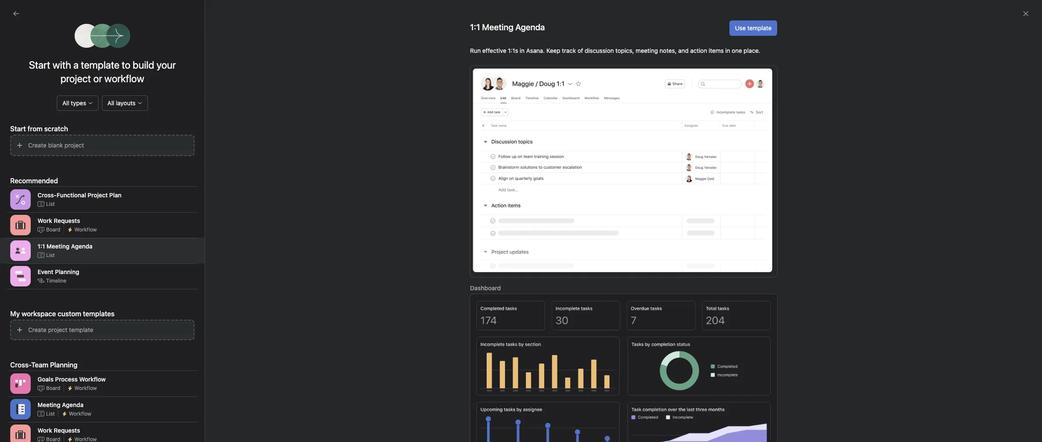 Task type: locate. For each thing, give the bounding box(es) containing it.
work requests image
[[15, 430, 26, 440]]

workspace up create project template
[[22, 310, 56, 318]]

to inside start with a template to build your project or workflow
[[122, 59, 130, 71]]

teams element
[[0, 194, 102, 224]]

your
[[157, 59, 176, 71], [393, 114, 405, 121], [478, 114, 490, 121]]

with left "a"
[[53, 59, 71, 71]]

to
[[122, 59, 130, 71], [456, 114, 462, 121]]

cross- for function
[[22, 154, 41, 161]]

and left stay
[[507, 114, 517, 121]]

2 all from the left
[[107, 99, 114, 107]]

1 horizontal spatial 1:1
[[470, 22, 480, 32]]

goals inside insights element
[[22, 123, 38, 131]]

workflow for goals process workflow
[[74, 385, 97, 391]]

1 vertical spatial 1:1
[[38, 243, 45, 250]]

1 work from the top
[[38, 217, 52, 224]]

project left plan
[[65, 154, 84, 161]]

track left •
[[725, 172, 737, 178]]

requests
[[54, 217, 80, 224], [54, 427, 80, 434]]

stay
[[518, 114, 530, 121]]

work for work requests icon
[[38, 217, 52, 224]]

your right align
[[478, 114, 490, 121]]

project inside cross-function project plan link
[[65, 154, 84, 161]]

list down meeting agenda
[[46, 411, 55, 417]]

goals up projects
[[22, 123, 38, 131]]

goals for goals
[[22, 123, 38, 131]]

1 horizontal spatial my
[[22, 212, 31, 219]]

1 horizontal spatial to
[[456, 114, 462, 121]]

meeting right the meeting agenda icon
[[38, 401, 60, 409]]

1 horizontal spatial add
[[380, 114, 391, 121]]

your for start with a template to build your project or workflow
[[157, 59, 176, 71]]

project inside the create project template button
[[48, 326, 67, 334]]

1 requests from the top
[[54, 217, 80, 224]]

1 vertical spatial track
[[725, 172, 737, 178]]

create blank project
[[28, 142, 84, 149]]

0 vertical spatial requests
[[54, 217, 80, 224]]

1 horizontal spatial start
[[29, 59, 50, 71]]

1 horizontal spatial and
[[678, 47, 689, 54]]

1 create from the top
[[28, 142, 46, 149]]

add left company
[[380, 114, 391, 121]]

list
[[46, 201, 55, 207], [46, 252, 55, 258], [46, 411, 55, 417]]

projects element
[[0, 136, 102, 194]]

action
[[690, 47, 707, 54]]

2 requests from the top
[[54, 427, 80, 434]]

work requests up 1:1 meeting agenda
[[38, 217, 80, 224]]

create down my workspace custom templates
[[28, 326, 46, 334]]

work
[[38, 217, 52, 224], [38, 427, 52, 434]]

requests inside button
[[54, 427, 80, 434]]

list for meeting
[[46, 252, 55, 258]]

my left the 'goals'
[[182, 40, 191, 47]]

cross-functional project plan
[[38, 191, 121, 199]]

1 vertical spatial project
[[88, 191, 108, 199]]

project
[[22, 181, 42, 189], [88, 191, 108, 199]]

requests down meeting agenda
[[54, 427, 80, 434]]

edit.
[[654, 114, 666, 121]]

2 horizontal spatial my
[[182, 40, 191, 47]]

0 horizontal spatial to
[[122, 59, 130, 71]]

0 vertical spatial work
[[38, 217, 52, 224]]

board
[[46, 226, 60, 233], [46, 385, 60, 391]]

keep
[[547, 47, 560, 54]]

list box
[[420, 3, 625, 17]]

board down my workspace link
[[46, 226, 60, 233]]

work right work requests icon
[[38, 217, 52, 224]]

cross- inside projects element
[[22, 154, 41, 161]]

my workspace
[[22, 212, 62, 219]]

1:1 up run on the left of page
[[470, 22, 480, 32]]

0 horizontal spatial 1:1
[[38, 243, 45, 250]]

all left types
[[62, 99, 69, 107]]

process
[[55, 376, 78, 383]]

plan
[[109, 191, 121, 199]]

0 vertical spatial work requests
[[38, 217, 80, 224]]

goal
[[134, 62, 145, 69]]

1 vertical spatial board
[[46, 385, 60, 391]]

event planning
[[38, 268, 79, 275]]

with left "full"
[[598, 114, 610, 121]]

0 vertical spatial create
[[28, 142, 46, 149]]

•
[[739, 172, 741, 178]]

track
[[562, 47, 576, 54], [725, 172, 737, 178]]

use
[[735, 24, 746, 32]]

work requests image
[[15, 220, 26, 230]]

work requests inside button
[[38, 427, 80, 434]]

1 vertical spatial my
[[22, 212, 31, 219]]

2 in from the left
[[726, 47, 730, 54]]

1 list from the top
[[46, 201, 55, 207]]

1 vertical spatial add
[[380, 114, 391, 121]]

1 vertical spatial to
[[456, 114, 462, 121]]

project inside start with a template to build your project or workflow
[[60, 73, 91, 84]]

0 horizontal spatial with
[[53, 59, 71, 71]]

all inside all layouts dropdown button
[[107, 99, 114, 107]]

0 vertical spatial cross-
[[22, 154, 41, 161]]

in right 1:1s
[[520, 47, 525, 54]]

work requests
[[38, 217, 80, 224], [38, 427, 80, 434]]

cross-
[[22, 154, 41, 161], [38, 191, 57, 199], [10, 361, 31, 369]]

0 vertical spatial add
[[123, 62, 133, 69]]

create inside button
[[28, 326, 46, 334]]

goals for goals process workflow
[[38, 376, 54, 383]]

hide sidebar image
[[11, 7, 18, 14]]

goals process workflow
[[38, 376, 106, 383]]

start left "a"
[[29, 59, 50, 71]]

my down event planning image
[[10, 310, 20, 318]]

all
[[62, 99, 69, 107], [107, 99, 114, 107]]

1 horizontal spatial in
[[726, 47, 730, 54]]

1 in from the left
[[520, 47, 525, 54]]

start up the "projects" dropdown button
[[10, 125, 26, 133]]

board down the process on the left bottom
[[46, 385, 60, 391]]

insights element
[[0, 78, 102, 136]]

0 horizontal spatial add
[[123, 62, 133, 69]]

0 horizontal spatial your
[[157, 59, 176, 71]]

to left goal in the top left of the page
[[122, 59, 130, 71]]

workspace inside teams element
[[32, 212, 62, 219]]

add
[[123, 62, 133, 69], [380, 114, 391, 121]]

list for functional
[[46, 201, 55, 207]]

3 list from the top
[[46, 411, 55, 417]]

projects button
[[0, 139, 33, 148]]

from scratch
[[28, 125, 68, 133]]

notes,
[[660, 47, 677, 54]]

add for add goal
[[123, 62, 133, 69]]

my
[[182, 40, 191, 47], [22, 212, 31, 219], [10, 310, 20, 318]]

2 work from the top
[[38, 427, 52, 434]]

work inside work requests button
[[38, 427, 52, 434]]

2 vertical spatial my
[[10, 310, 20, 318]]

layouts
[[116, 99, 136, 107]]

0 horizontal spatial my
[[10, 310, 20, 318]]

recommended
[[10, 177, 58, 185]]

start inside start with a template to build your project or workflow
[[29, 59, 50, 71]]

work requests down meeting agenda
[[38, 427, 80, 434]]

workflow down goals process workflow on the bottom left
[[74, 385, 97, 391]]

and left action
[[678, 47, 689, 54]]

invite button
[[8, 424, 45, 439]]

0 vertical spatial my
[[182, 40, 191, 47]]

project down my workspace custom templates
[[48, 326, 67, 334]]

requests up 1:1 meeting agenda
[[54, 217, 80, 224]]

requests for work requests image
[[54, 427, 80, 434]]

0 horizontal spatial project
[[22, 181, 42, 189]]

agenda down goals process workflow on the bottom left
[[62, 401, 84, 409]]

1 vertical spatial template
[[81, 59, 119, 71]]

project left #1
[[22, 181, 42, 189]]

0 vertical spatial to
[[122, 59, 130, 71]]

workflow down meeting agenda
[[69, 411, 91, 417]]

0 vertical spatial list
[[46, 201, 55, 207]]

work requests for work requests image
[[38, 427, 80, 434]]

0 horizontal spatial start
[[10, 125, 26, 133]]

1 vertical spatial start
[[10, 125, 26, 133]]

cross- up 'goals process workflow' image on the bottom of the page
[[10, 361, 31, 369]]

goals
[[22, 123, 38, 131], [38, 376, 54, 383]]

inbox
[[22, 56, 37, 64]]

1 vertical spatial and
[[507, 114, 517, 121]]

workflow right the process on the left bottom
[[79, 376, 106, 383]]

topics,
[[616, 47, 634, 54]]

1 vertical spatial work requests
[[38, 427, 80, 434]]

my workspace link
[[5, 209, 97, 223]]

workflow up 1:1 meeting agenda
[[74, 226, 97, 233]]

your for add your company mission to align your work and stay inspired. only members with full access can edit.
[[478, 114, 490, 121]]

your inside start with a template to build your project or workflow
[[157, 59, 176, 71]]

1 horizontal spatial project
[[88, 191, 108, 199]]

all inside all types popup button
[[62, 99, 69, 107]]

template right use
[[748, 24, 772, 32]]

2 work requests from the top
[[38, 427, 80, 434]]

my goals
[[182, 40, 207, 47]]

board for goals
[[46, 385, 60, 391]]

types
[[71, 99, 86, 107]]

close image
[[1023, 10, 1030, 17]]

workflow
[[74, 226, 97, 233], [79, 376, 106, 383], [74, 385, 97, 391], [69, 411, 91, 417]]

start for start with a template to build your project or workflow
[[29, 59, 50, 71]]

project #1
[[22, 181, 50, 189]]

1:1s
[[508, 47, 518, 54]]

full
[[612, 114, 620, 121]]

2 vertical spatial list
[[46, 411, 55, 417]]

your right the build
[[157, 59, 176, 71]]

cross- down projects
[[22, 154, 41, 161]]

add your company mission to align your work and stay inspired. only members with full access can edit.
[[380, 114, 666, 121]]

1 vertical spatial create
[[28, 326, 46, 334]]

2 create from the top
[[28, 326, 46, 334]]

list up my workspace link
[[46, 201, 55, 207]]

track left of
[[562, 47, 576, 54]]

cross- for functional
[[38, 191, 57, 199]]

project
[[60, 73, 91, 84], [65, 142, 84, 149], [65, 154, 84, 161], [48, 326, 67, 334]]

1:1 for 1:1 meeting agenda
[[470, 22, 480, 32]]

template
[[748, 24, 772, 32], [81, 59, 119, 71], [69, 326, 93, 334]]

with
[[53, 59, 71, 71], [598, 114, 610, 121]]

1 vertical spatial requests
[[54, 427, 80, 434]]

1 horizontal spatial track
[[725, 172, 737, 178]]

2 horizontal spatial your
[[478, 114, 490, 121]]

1 vertical spatial cross-
[[38, 191, 57, 199]]

1 board from the top
[[46, 226, 60, 233]]

event
[[38, 268, 53, 275]]

my inside teams element
[[22, 212, 31, 219]]

1 work requests from the top
[[38, 217, 80, 224]]

0 vertical spatial project
[[22, 181, 42, 189]]

work for work requests image
[[38, 427, 52, 434]]

on
[[716, 172, 723, 178]]

2 vertical spatial template
[[69, 326, 93, 334]]

1 vertical spatial with
[[598, 114, 610, 121]]

0 horizontal spatial in
[[520, 47, 525, 54]]

1 vertical spatial work
[[38, 427, 52, 434]]

1 vertical spatial goals
[[38, 376, 54, 383]]

cross- for team planning
[[10, 361, 31, 369]]

goals down cross-team planning
[[38, 376, 54, 383]]

meeting up event planning
[[47, 243, 69, 250]]

workspace for my workspace
[[32, 212, 62, 219]]

2 vertical spatial cross-
[[10, 361, 31, 369]]

a
[[73, 59, 79, 71]]

meeting agenda
[[482, 22, 545, 32]]

create inside button
[[28, 142, 46, 149]]

2 board from the top
[[46, 385, 60, 391]]

0 vertical spatial workspace
[[32, 212, 62, 219]]

agenda up planning in the bottom of the page
[[71, 243, 93, 250]]

0 vertical spatial with
[[53, 59, 71, 71]]

add left goal in the top left of the page
[[123, 62, 133, 69]]

1 all from the left
[[62, 99, 69, 107]]

template down custom templates
[[69, 326, 93, 334]]

0 vertical spatial board
[[46, 226, 60, 233]]

your left company
[[393, 114, 405, 121]]

2 list from the top
[[46, 252, 55, 258]]

planning
[[55, 268, 79, 275]]

template up or workflow
[[81, 59, 119, 71]]

project #1 link
[[5, 178, 97, 192]]

0 horizontal spatial all
[[62, 99, 69, 107]]

project down "a"
[[60, 73, 91, 84]]

1:1 right the 1:1 meeting agenda icon
[[38, 243, 45, 250]]

0 horizontal spatial track
[[562, 47, 576, 54]]

create down start from scratch
[[28, 142, 46, 149]]

to left align
[[456, 114, 462, 121]]

in left one
[[726, 47, 730, 54]]

all for all types
[[62, 99, 69, 107]]

project right "blank"
[[65, 142, 84, 149]]

workspace
[[32, 212, 62, 219], [22, 310, 56, 318]]

with inside start with a template to build your project or workflow
[[53, 59, 71, 71]]

meeting
[[47, 243, 69, 250], [38, 401, 60, 409]]

1 vertical spatial workspace
[[22, 310, 56, 318]]

0 vertical spatial start
[[29, 59, 50, 71]]

cross-team planning
[[10, 361, 77, 369]]

workspace down #1
[[32, 212, 62, 219]]

project left plan
[[88, 191, 108, 199]]

all left layouts
[[107, 99, 114, 107]]

list down 1:1 meeting agenda
[[46, 252, 55, 258]]

add inside button
[[123, 62, 133, 69]]

and
[[678, 47, 689, 54], [507, 114, 517, 121]]

my up work requests icon
[[22, 212, 31, 219]]

0 vertical spatial 1:1
[[470, 22, 480, 32]]

1 horizontal spatial all
[[107, 99, 114, 107]]

use template
[[735, 24, 772, 32]]

create for workspace
[[28, 326, 46, 334]]

work right work requests image
[[38, 427, 52, 434]]

run
[[470, 47, 481, 54]]

1 vertical spatial list
[[46, 252, 55, 258]]

0 vertical spatial goals
[[22, 123, 38, 131]]

cross- down #1
[[38, 191, 57, 199]]

access
[[622, 114, 641, 121]]

1:1 meeting agenda
[[38, 243, 93, 250]]

workflow for work requests
[[74, 226, 97, 233]]



Task type: vqa. For each thing, say whether or not it's contained in the screenshot.
New project or portfolio icon
no



Task type: describe. For each thing, give the bounding box(es) containing it.
of
[[578, 47, 583, 54]]

company
[[407, 114, 432, 121]]

align
[[463, 114, 476, 121]]

meeting
[[636, 47, 658, 54]]

my for my goals
[[182, 40, 191, 47]]

start for start from scratch
[[10, 125, 26, 133]]

event planning image
[[15, 271, 26, 282]]

1:1 meeting agenda
[[470, 22, 545, 32]]

team planning
[[31, 361, 77, 369]]

workflow for meeting agenda
[[69, 411, 91, 417]]

0 vertical spatial and
[[678, 47, 689, 54]]

create blank project button
[[10, 135, 195, 156]]

blank
[[48, 142, 63, 149]]

template inside start with a template to build your project or workflow
[[81, 59, 119, 71]]

board for work
[[46, 226, 60, 233]]

requests for work requests icon
[[54, 217, 80, 224]]

work
[[492, 114, 505, 121]]

timeline
[[46, 278, 66, 284]]

members
[[571, 114, 597, 121]]

meeting agenda image
[[15, 404, 26, 415]]

my workspace custom templates
[[10, 310, 115, 318]]

start with a template to build your project or workflow
[[29, 59, 176, 84]]

cross-functional project plan image
[[15, 195, 26, 205]]

build
[[133, 59, 154, 71]]

go back image
[[13, 10, 20, 17]]

goals link
[[5, 120, 97, 134]]

use template button
[[730, 20, 777, 36]]

#1
[[43, 181, 50, 189]]

all types button
[[57, 96, 99, 111]]

start from scratch
[[10, 125, 68, 133]]

1 horizontal spatial your
[[393, 114, 405, 121]]

can
[[642, 114, 652, 121]]

all types
[[62, 99, 86, 107]]

on track • 0%
[[716, 172, 751, 178]]

items
[[709, 47, 724, 54]]

run effective 1:1s in asana. keep track of discussion topics, meeting notes, and action items in one place.
[[470, 47, 760, 54]]

asana.
[[526, 47, 545, 54]]

dashboard
[[470, 284, 501, 292]]

my for my workspace custom templates
[[10, 310, 20, 318]]

create project template
[[28, 326, 93, 334]]

0 vertical spatial track
[[562, 47, 576, 54]]

create project template button
[[10, 320, 195, 340]]

0 vertical spatial agenda
[[71, 243, 93, 250]]

to for build
[[122, 59, 130, 71]]

custom templates
[[58, 310, 115, 318]]

workspace for my workspace custom templates
[[22, 310, 56, 318]]

goals
[[192, 40, 207, 47]]

cross-function project plan link
[[5, 151, 98, 165]]

0%
[[743, 172, 751, 178]]

plan
[[86, 154, 98, 161]]

my for my workspace
[[22, 212, 31, 219]]

all layouts
[[107, 99, 136, 107]]

add goal
[[123, 62, 145, 69]]

one
[[732, 47, 742, 54]]

project inside create blank project button
[[65, 142, 84, 149]]

invite
[[24, 428, 39, 435]]

inspired.
[[532, 114, 555, 121]]

place.
[[744, 47, 760, 54]]

all layouts button
[[102, 96, 148, 111]]

meeting agenda
[[38, 401, 84, 409]]

0 vertical spatial template
[[748, 24, 772, 32]]

1:1 meeting agenda image
[[15, 246, 26, 256]]

cross-function project plan
[[22, 154, 98, 161]]

1 horizontal spatial with
[[598, 114, 610, 121]]

functional
[[57, 191, 86, 199]]

0 horizontal spatial and
[[507, 114, 517, 121]]

0 vertical spatial meeting
[[47, 243, 69, 250]]

create for from scratch
[[28, 142, 46, 149]]

effective
[[482, 47, 506, 54]]

discussion
[[585, 47, 614, 54]]

1 vertical spatial meeting
[[38, 401, 60, 409]]

function
[[41, 154, 63, 161]]

or workflow
[[93, 73, 144, 84]]

mission
[[434, 114, 454, 121]]

add goal button
[[113, 60, 148, 72]]

1:1 for 1:1 meeting agenda
[[38, 243, 45, 250]]

work requests button
[[0, 422, 205, 442]]

1 vertical spatial agenda
[[62, 401, 84, 409]]

only
[[557, 114, 569, 121]]

inbox link
[[5, 53, 97, 67]]

projects
[[10, 140, 33, 147]]

add for add your company mission to align your work and stay inspired. only members with full access can edit.
[[380, 114, 391, 121]]

my goals link
[[182, 40, 207, 52]]

team
[[10, 198, 25, 205]]

team button
[[0, 197, 25, 206]]

work requests for work requests icon
[[38, 217, 80, 224]]

to for align
[[456, 114, 462, 121]]

all for all layouts
[[107, 99, 114, 107]]

goals process workflow image
[[15, 379, 26, 389]]



